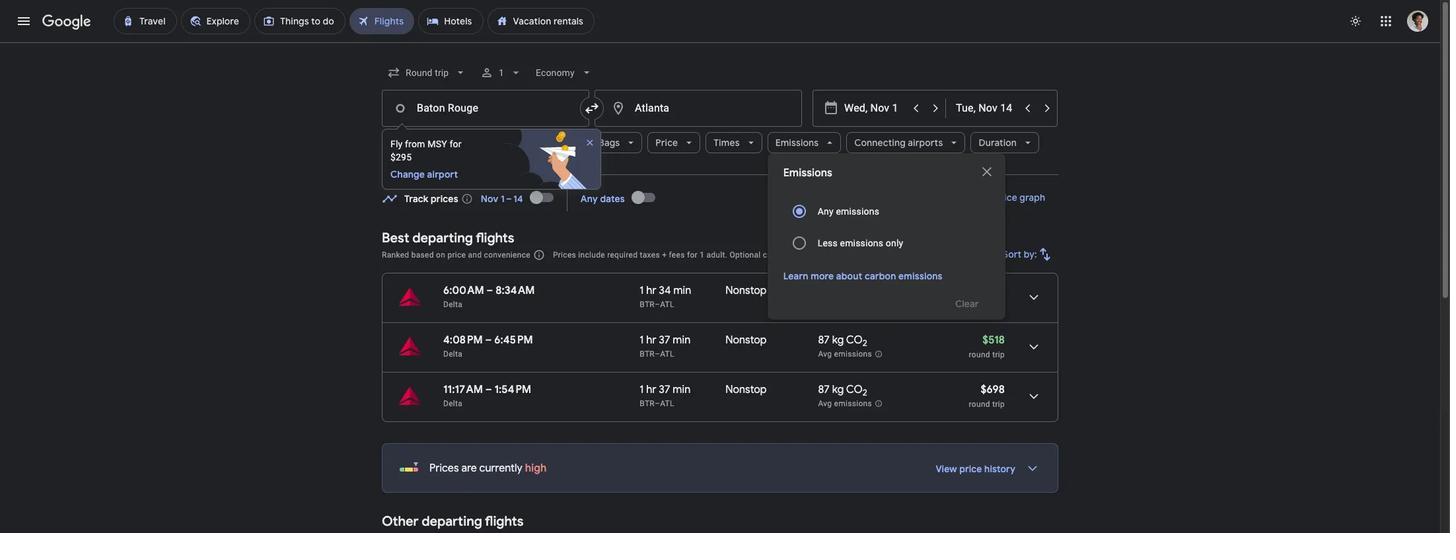 Task type: locate. For each thing, give the bounding box(es) containing it.
2 vertical spatial trip
[[992, 400, 1005, 409]]

connecting airports
[[854, 137, 943, 149]]

airport
[[427, 168, 458, 180]]

6:00 am
[[443, 284, 484, 297]]

1 vertical spatial 37
[[659, 383, 670, 396]]

nonstop for 8:34 am
[[726, 284, 767, 297]]

1 vertical spatial nonstop flight. element
[[726, 334, 767, 349]]

1 vertical spatial any
[[818, 206, 834, 217]]

– inside the 4:08 pm – 6:45 pm delta
[[485, 334, 492, 347]]

for
[[449, 139, 461, 149], [687, 250, 698, 260]]

1 hr 37 min btr – atl
[[640, 334, 691, 359], [640, 383, 691, 408]]

about
[[836, 270, 862, 282]]

fly
[[390, 139, 403, 149]]

prices for prices include required taxes + fees for 1 adult. optional charges and bag fees may apply. passenger assistance
[[553, 250, 576, 260]]

departing up on
[[412, 230, 473, 246]]

round for 1:54 pm
[[969, 400, 990, 409]]

atl for 8:34 am
[[660, 300, 674, 309]]

prices
[[553, 250, 576, 260], [429, 462, 459, 475]]

learn
[[783, 270, 808, 282]]

trip for 6:45 pm
[[992, 350, 1005, 359]]

price inside popup button
[[656, 137, 678, 149]]

1 horizontal spatial any
[[818, 206, 834, 217]]

trip inside $698 round trip
[[992, 400, 1005, 409]]

1 nonstop flight. element from the top
[[726, 284, 767, 299]]

1 hr from the top
[[646, 284, 656, 297]]

round inside $698 round trip
[[969, 400, 990, 409]]

price right on
[[447, 250, 466, 260]]

2 vertical spatial hr
[[646, 383, 656, 396]]

co
[[846, 284, 863, 297], [846, 334, 863, 347], [846, 383, 863, 396]]

1 trip from the top
[[992, 301, 1005, 310]]

1 vertical spatial hr
[[646, 334, 656, 347]]

0 vertical spatial trip
[[992, 301, 1005, 310]]

2 $518 from the top
[[982, 334, 1005, 347]]

2 co from the top
[[846, 334, 863, 347]]

0 vertical spatial 87
[[818, 284, 830, 297]]

0 horizontal spatial and
[[468, 250, 482, 260]]

avg emissions
[[818, 350, 872, 359], [818, 399, 872, 408]]

2 delta from the top
[[443, 349, 462, 359]]

3 hr from the top
[[646, 383, 656, 396]]

btr for 6:45 pm
[[640, 349, 655, 359]]

1 horizontal spatial price
[[959, 463, 982, 475]]

0 vertical spatial departing
[[412, 230, 473, 246]]

price inside button
[[995, 192, 1017, 203]]

1 for 1:54 pm
[[640, 383, 644, 396]]

$518 left flight details. leaves baton rouge metropolitan airport at 4:08 pm on wednesday, november 1 and arrives at hartsfield-jackson atlanta international airport at 6:45 pm on wednesday, november 1. icon
[[982, 334, 1005, 347]]

change
[[390, 168, 425, 180]]

1 vertical spatial total duration 1 hr 37 min. element
[[640, 383, 726, 398]]

trip down $518 text field
[[992, 350, 1005, 359]]

and
[[468, 250, 482, 260], [795, 250, 808, 260]]

delta inside the 4:08 pm – 6:45 pm delta
[[443, 349, 462, 359]]

1
[[499, 67, 504, 78], [700, 250, 704, 260], [640, 284, 644, 297], [640, 334, 644, 347], [640, 383, 644, 396]]

1 horizontal spatial for
[[687, 250, 698, 260]]

3 trip from the top
[[992, 400, 1005, 409]]

round down $518 text field
[[969, 350, 990, 359]]

flights down the 'currently'
[[485, 513, 524, 530]]

nonstop flight. element for 8:34 am
[[726, 284, 767, 299]]

flight details. leaves baton rouge metropolitan airport at 11:17 am on wednesday, november 1 and arrives at hartsfield-jackson atlanta international airport at 1:54 pm on wednesday, november 1. image
[[1018, 381, 1050, 412]]

$518
[[982, 284, 1005, 297], [982, 334, 1005, 347]]

apply.
[[862, 250, 884, 260]]

delta down "11:17 am"
[[443, 399, 462, 408]]

1 hr 37 min btr – atl for 6:45 pm
[[640, 334, 691, 359]]

2 vertical spatial btr
[[640, 399, 655, 408]]

1 vertical spatial avg
[[818, 399, 832, 408]]

2 37 from the top
[[659, 383, 670, 396]]

sort by:
[[1003, 248, 1037, 260]]

3 87 from the top
[[818, 383, 830, 396]]

avg
[[818, 350, 832, 359], [818, 399, 832, 408]]

flight details. leaves baton rouge metropolitan airport at 6:00 am on wednesday, november 1 and arrives at hartsfield-jackson atlanta international airport at 8:34 am on wednesday, november 1. image
[[1018, 281, 1050, 313]]

all filters
[[407, 137, 446, 149]]

0 vertical spatial emissions
[[775, 137, 819, 149]]

37
[[659, 334, 670, 347], [659, 383, 670, 396]]

prices right learn more about ranking image
[[553, 250, 576, 260]]

0 vertical spatial price
[[447, 250, 466, 260]]

0 vertical spatial co
[[846, 284, 863, 297]]

times button
[[706, 127, 762, 159]]

any up less
[[818, 206, 834, 217]]

518 US dollars text field
[[982, 284, 1005, 297]]

2 vertical spatial kg
[[832, 383, 844, 396]]

2 87 from the top
[[818, 334, 830, 347]]

None text field
[[595, 90, 802, 127]]

1 vertical spatial price
[[959, 463, 982, 475]]

delta
[[443, 300, 462, 309], [443, 349, 462, 359], [443, 399, 462, 408]]

1 hr 34 min btr – atl
[[640, 284, 691, 309]]

main content
[[382, 181, 1058, 533]]

1 vertical spatial departing
[[422, 513, 482, 530]]

2 2 from the top
[[863, 387, 867, 398]]

departing right other
[[422, 513, 482, 530]]

main menu image
[[16, 13, 32, 29]]

1 horizontal spatial prices
[[553, 250, 576, 260]]

min
[[673, 284, 691, 297], [673, 334, 691, 347], [673, 383, 691, 396]]

0 horizontal spatial price
[[656, 137, 678, 149]]

0 horizontal spatial fees
[[669, 250, 685, 260]]

co for $698
[[846, 383, 863, 396]]

1 vertical spatial atl
[[660, 349, 674, 359]]

ranked
[[382, 250, 409, 260]]

0 vertical spatial 37
[[659, 334, 670, 347]]

3 co from the top
[[846, 383, 863, 396]]

0 vertical spatial hr
[[646, 284, 656, 297]]

airlines
[[530, 137, 563, 149]]

price left graph
[[995, 192, 1017, 203]]

any inside emissions option group
[[818, 206, 834, 217]]

emissions
[[775, 137, 819, 149], [783, 166, 832, 180]]

less emissions only
[[818, 238, 903, 248]]

0 vertical spatial $518 round trip
[[969, 284, 1005, 310]]

2 vertical spatial round
[[969, 400, 990, 409]]

emissions inside popup button
[[775, 137, 819, 149]]

1 1 hr 37 min btr – atl from the top
[[640, 334, 691, 359]]

for right msy
[[449, 139, 461, 149]]

loading results progress bar
[[0, 42, 1440, 45]]

delta for 6:00 am
[[443, 300, 462, 309]]

nonstop for 1:54 pm
[[726, 383, 767, 396]]

0 vertical spatial 87 kg co 2
[[818, 334, 867, 349]]

2 btr from the top
[[640, 349, 655, 359]]

2 vertical spatial nonstop flight. element
[[726, 383, 767, 398]]

any left dates
[[581, 193, 598, 204]]

1 horizontal spatial and
[[795, 250, 808, 260]]

delta down 6:00 am text box
[[443, 300, 462, 309]]

1 vertical spatial $518 round trip
[[969, 334, 1005, 359]]

2 vertical spatial atl
[[660, 399, 674, 408]]

3 kg from the top
[[832, 383, 844, 396]]

round
[[969, 301, 990, 310], [969, 350, 990, 359], [969, 400, 990, 409]]

87 for $698
[[818, 383, 830, 396]]

prices left the are
[[429, 462, 459, 475]]

2 round from the top
[[969, 350, 990, 359]]

departing for best
[[412, 230, 473, 246]]

prices are currently high
[[429, 462, 547, 475]]

1 vertical spatial trip
[[992, 350, 1005, 359]]

1 vertical spatial delta
[[443, 349, 462, 359]]

kg
[[832, 284, 844, 297], [832, 334, 844, 347], [832, 383, 844, 396]]

delta down 4:08 pm
[[443, 349, 462, 359]]

1 horizontal spatial fees
[[826, 250, 842, 260]]

any emissions
[[818, 206, 879, 217]]

on
[[436, 250, 445, 260]]

close dialog image
[[979, 164, 995, 180]]

filters
[[420, 137, 446, 149]]

2 trip from the top
[[992, 350, 1005, 359]]

none search field containing emissions
[[382, 57, 1058, 320]]

Return text field
[[956, 91, 1017, 126]]

emissions right times popup button
[[775, 137, 819, 149]]

learn more about ranking image
[[533, 249, 545, 261]]

1 horizontal spatial price
[[995, 192, 1017, 203]]

flight details. leaves baton rouge metropolitan airport at 4:08 pm on wednesday, november 1 and arrives at hartsfield-jackson atlanta international airport at 6:45 pm on wednesday, november 1. image
[[1018, 331, 1050, 363]]

1 vertical spatial nonstop
[[726, 334, 767, 347]]

min for 1:54 pm
[[673, 383, 691, 396]]

0 vertical spatial avg
[[818, 350, 832, 359]]

0 vertical spatial nonstop flight. element
[[726, 284, 767, 299]]

1 vertical spatial co
[[846, 334, 863, 347]]

departing for other
[[422, 513, 482, 530]]

close image
[[585, 137, 595, 148]]

$518 round trip up $518 text field
[[969, 284, 1005, 310]]

0 horizontal spatial prices
[[429, 462, 459, 475]]

1 vertical spatial 87 kg co 2
[[818, 383, 867, 398]]

1 vertical spatial round
[[969, 350, 990, 359]]

trip down $698
[[992, 400, 1005, 409]]

$518 round trip up $698
[[969, 334, 1005, 359]]

87 kg co
[[818, 284, 863, 297]]

87 for $518
[[818, 334, 830, 347]]

0 vertical spatial total duration 1 hr 37 min. element
[[640, 334, 726, 349]]

nonstop
[[726, 284, 767, 297], [726, 334, 767, 347], [726, 383, 767, 396]]

3 btr from the top
[[640, 399, 655, 408]]

0 vertical spatial prices
[[553, 250, 576, 260]]

btr
[[640, 300, 655, 309], [640, 349, 655, 359], [640, 399, 655, 408]]

1 avg from the top
[[818, 350, 832, 359]]

emissions down emissions popup button
[[783, 166, 832, 180]]

total duration 1 hr 37 min. element
[[640, 334, 726, 349], [640, 383, 726, 398]]

2 $518 round trip from the top
[[969, 334, 1005, 359]]

0 vertical spatial min
[[673, 284, 691, 297]]

– inside 1 hr 34 min btr – atl
[[655, 300, 660, 309]]

fees
[[669, 250, 685, 260], [826, 250, 842, 260]]

passenger
[[886, 250, 925, 260]]

more
[[811, 270, 834, 282]]

11:17 am
[[443, 383, 483, 396]]

87
[[818, 284, 830, 297], [818, 334, 830, 347], [818, 383, 830, 396]]

avg for $518
[[818, 350, 832, 359]]

charges
[[763, 250, 792, 260]]

0 vertical spatial price
[[656, 137, 678, 149]]

delta inside 6:00 am – 8:34 am delta
[[443, 300, 462, 309]]

1 vertical spatial 2
[[863, 387, 867, 398]]

trip down 518 us dollars text field
[[992, 301, 1005, 310]]

87 kg co 2
[[818, 334, 867, 349], [818, 383, 867, 398]]

1 vertical spatial $518
[[982, 334, 1005, 347]]

0 vertical spatial btr
[[640, 300, 655, 309]]

1 nonstop from the top
[[726, 284, 767, 297]]

2 nonstop flight. element from the top
[[726, 334, 767, 349]]

1 vertical spatial avg emissions
[[818, 399, 872, 408]]

fees down less
[[826, 250, 842, 260]]

any for any dates
[[581, 193, 598, 204]]

0 vertical spatial flights
[[476, 230, 514, 246]]

2 vertical spatial min
[[673, 383, 691, 396]]

main content containing best departing flights
[[382, 181, 1058, 533]]

all
[[407, 137, 418, 149]]

0 vertical spatial delta
[[443, 300, 462, 309]]

graph
[[1019, 192, 1045, 203]]

1 for 8:34 am
[[640, 284, 644, 297]]

and left bag
[[795, 250, 808, 260]]

hr inside 1 hr 34 min btr – atl
[[646, 284, 656, 297]]

airports
[[908, 137, 943, 149]]

1 $518 round trip from the top
[[969, 284, 1005, 310]]

1 btr from the top
[[640, 300, 655, 309]]

2 for $698
[[863, 387, 867, 398]]

leaves baton rouge metropolitan airport at 6:00 am on wednesday, november 1 and arrives at hartsfield-jackson atlanta international airport at 8:34 am on wednesday, november 1. element
[[443, 284, 535, 297]]

2 nonstop from the top
[[726, 334, 767, 347]]

price for price graph
[[995, 192, 1017, 203]]

0 vertical spatial round
[[969, 301, 990, 310]]

price right bags popup button
[[656, 137, 678, 149]]

None field
[[382, 61, 473, 85], [531, 61, 599, 85], [382, 61, 473, 85], [531, 61, 599, 85]]

$518 left the flight details. leaves baton rouge metropolitan airport at 6:00 am on wednesday, november 1 and arrives at hartsfield-jackson atlanta international airport at 8:34 am on wednesday, november 1. icon
[[982, 284, 1005, 297]]

price
[[447, 250, 466, 260], [959, 463, 982, 475]]

3 round from the top
[[969, 400, 990, 409]]

2 fees from the left
[[826, 250, 842, 260]]

None search field
[[382, 57, 1058, 320]]

$518 round trip for 1 hr 37 min
[[969, 334, 1005, 359]]

$518 round trip
[[969, 284, 1005, 310], [969, 334, 1005, 359]]

price right the view
[[959, 463, 982, 475]]

and down best departing flights
[[468, 250, 482, 260]]

–
[[487, 284, 493, 297], [655, 300, 660, 309], [485, 334, 492, 347], [655, 349, 660, 359], [485, 383, 492, 396], [655, 399, 660, 408]]

3 nonstop flight. element from the top
[[726, 383, 767, 398]]

1 87 kg co 2 from the top
[[818, 334, 867, 349]]

0 vertical spatial kg
[[832, 284, 844, 297]]

prices for prices are currently high
[[429, 462, 459, 475]]

for left adult.
[[687, 250, 698, 260]]

1 inside 1 hr 34 min btr – atl
[[640, 284, 644, 297]]

total duration 1 hr 37 min. element for 1:54 pm
[[640, 383, 726, 398]]

2 kg from the top
[[832, 334, 844, 347]]

round down 518 us dollars text field
[[969, 301, 990, 310]]

round down $698
[[969, 400, 990, 409]]

trip for 1:54 pm
[[992, 400, 1005, 409]]

btr inside 1 hr 34 min btr – atl
[[640, 300, 655, 309]]

2 87 kg co 2 from the top
[[818, 383, 867, 398]]

0 vertical spatial for
[[449, 139, 461, 149]]

1 vertical spatial prices
[[429, 462, 459, 475]]

assistance
[[928, 250, 968, 260]]

emissions button
[[767, 127, 841, 159]]

0 vertical spatial any
[[581, 193, 598, 204]]

0 vertical spatial nonstop
[[726, 284, 767, 297]]

leaves baton rouge metropolitan airport at 4:08 pm on wednesday, november 1 and arrives at hartsfield-jackson atlanta international airport at 6:45 pm on wednesday, november 1. element
[[443, 334, 533, 347]]

flights for best departing flights
[[476, 230, 514, 246]]

price for price
[[656, 137, 678, 149]]

1 vertical spatial 87
[[818, 334, 830, 347]]

any for any emissions
[[818, 206, 834, 217]]

0 horizontal spatial any
[[581, 193, 598, 204]]

3 delta from the top
[[443, 399, 462, 408]]

2 vertical spatial 87
[[818, 383, 830, 396]]

2 vertical spatial delta
[[443, 399, 462, 408]]

min for 6:45 pm
[[673, 334, 691, 347]]

1 vertical spatial min
[[673, 334, 691, 347]]

2 vertical spatial nonstop
[[726, 383, 767, 396]]

2 and from the left
[[795, 250, 808, 260]]

atl inside 1 hr 34 min btr – atl
[[660, 300, 674, 309]]

1 delta from the top
[[443, 300, 462, 309]]

carbon
[[865, 270, 896, 282]]

1 vertical spatial price
[[995, 192, 1017, 203]]

departing
[[412, 230, 473, 246], [422, 513, 482, 530]]

0 vertical spatial 1 hr 37 min btr – atl
[[640, 334, 691, 359]]

view price history image
[[1017, 453, 1048, 484]]

0 horizontal spatial for
[[449, 139, 461, 149]]

2 avg emissions from the top
[[818, 399, 872, 408]]

based
[[411, 250, 434, 260]]

btr for 1:54 pm
[[640, 399, 655, 408]]

1 2 from the top
[[863, 338, 867, 349]]

3 atl from the top
[[660, 399, 674, 408]]

2 total duration 1 hr 37 min. element from the top
[[640, 383, 726, 398]]

delta inside 11:17 am – 1:54 pm delta
[[443, 399, 462, 408]]

times
[[714, 137, 740, 149]]

2
[[863, 338, 867, 349], [863, 387, 867, 398]]

2 atl from the top
[[660, 349, 674, 359]]

1 avg emissions from the top
[[818, 350, 872, 359]]

trip
[[992, 301, 1005, 310], [992, 350, 1005, 359], [992, 400, 1005, 409]]

None text field
[[382, 90, 589, 127]]

trip for 8:34 am
[[992, 301, 1005, 310]]

1 37 from the top
[[659, 334, 670, 347]]

2 hr from the top
[[646, 334, 656, 347]]

1 total duration 1 hr 37 min. element from the top
[[640, 334, 726, 349]]

1 vertical spatial btr
[[640, 349, 655, 359]]

nonstop for 6:45 pm
[[726, 334, 767, 347]]

fees right +
[[669, 250, 685, 260]]

$518 for 1 hr 34 min
[[982, 284, 1005, 297]]

2 1 hr 37 min btr – atl from the top
[[640, 383, 691, 408]]

ranked based on price and convenience
[[382, 250, 530, 260]]

2 vertical spatial co
[[846, 383, 863, 396]]

convenience
[[484, 250, 530, 260]]

0 vertical spatial 2
[[863, 338, 867, 349]]

0 vertical spatial avg emissions
[[818, 350, 872, 359]]

msy
[[428, 139, 447, 149]]

1 vertical spatial flights
[[485, 513, 524, 530]]

1 $518 from the top
[[982, 284, 1005, 297]]

may
[[845, 250, 860, 260]]

1 round from the top
[[969, 301, 990, 310]]

1 vertical spatial for
[[687, 250, 698, 260]]

3 nonstop from the top
[[726, 383, 767, 396]]

any inside find the best price region
[[581, 193, 598, 204]]

37 for 6:45 pm
[[659, 334, 670, 347]]

flights up convenience
[[476, 230, 514, 246]]

0 vertical spatial $518
[[982, 284, 1005, 297]]

nonstop flight. element
[[726, 284, 767, 299], [726, 334, 767, 349], [726, 383, 767, 398]]

1 vertical spatial kg
[[832, 334, 844, 347]]

1 atl from the top
[[660, 300, 674, 309]]

2 avg from the top
[[818, 399, 832, 408]]

atl
[[660, 300, 674, 309], [660, 349, 674, 359], [660, 399, 674, 408]]

1 vertical spatial 1 hr 37 min btr – atl
[[640, 383, 691, 408]]

0 vertical spatial atl
[[660, 300, 674, 309]]

min inside 1 hr 34 min btr – atl
[[673, 284, 691, 297]]



Task type: describe. For each thing, give the bounding box(es) containing it.
34
[[659, 284, 671, 297]]

by:
[[1024, 248, 1037, 260]]

total duration 1 hr 37 min. element for 6:45 pm
[[640, 334, 726, 349]]

duration button
[[971, 127, 1039, 159]]

2 for $518
[[863, 338, 867, 349]]

leaves baton rouge metropolitan airport at 11:17 am on wednesday, november 1 and arrives at hartsfield-jackson atlanta international airport at 1:54 pm on wednesday, november 1. element
[[443, 383, 531, 396]]

Departure time: 11:17 AM. text field
[[443, 383, 483, 396]]

nonstop flight. element for 6:45 pm
[[726, 334, 767, 349]]

$295
[[390, 152, 412, 163]]

hr for 8:34 am
[[646, 284, 656, 297]]

round for 6:45 pm
[[969, 350, 990, 359]]

emissions option group
[[783, 196, 989, 259]]

hr for 6:45 pm
[[646, 334, 656, 347]]

atl for 6:45 pm
[[660, 349, 674, 359]]

prices include required taxes + fees for 1 adult. optional charges and bag fees may apply. passenger assistance
[[553, 250, 968, 260]]

from
[[405, 139, 425, 149]]

1 vertical spatial emissions
[[783, 166, 832, 180]]

1 button
[[475, 57, 528, 89]]

any dates
[[581, 193, 625, 204]]

for inside "main content"
[[687, 250, 698, 260]]

view price history
[[936, 463, 1015, 475]]

bags
[[599, 137, 620, 149]]

4:08 pm
[[443, 334, 483, 347]]

1 co from the top
[[846, 284, 863, 297]]

avg for $698
[[818, 399, 832, 408]]

only
[[886, 238, 903, 248]]

698 US dollars text field
[[981, 383, 1005, 396]]

$698
[[981, 383, 1005, 396]]

hr for 1:54 pm
[[646, 383, 656, 396]]

find the best price region
[[382, 181, 1058, 220]]

1 inside "popup button"
[[499, 67, 504, 78]]

kg for $518
[[832, 334, 844, 347]]

adult.
[[706, 250, 727, 260]]

total duration 1 hr 34 min. element
[[640, 284, 726, 299]]

1 for 6:45 pm
[[640, 334, 644, 347]]

nonstop flight. element for 1:54 pm
[[726, 383, 767, 398]]

– inside 6:00 am – 8:34 am delta
[[487, 284, 493, 297]]

kg for $698
[[832, 383, 844, 396]]

+
[[662, 250, 667, 260]]

include
[[578, 250, 605, 260]]

8:34 am
[[496, 284, 535, 297]]

change appearance image
[[1340, 5, 1371, 37]]

price graph button
[[960, 186, 1056, 209]]

avg emissions for $698
[[818, 399, 872, 408]]

6:00 am – 8:34 am delta
[[443, 284, 535, 309]]

sort by: button
[[998, 238, 1058, 270]]

1:54 pm
[[494, 383, 531, 396]]

required
[[607, 250, 638, 260]]

for inside 'fly from msy for $295 change airport'
[[449, 139, 461, 149]]

Arrival time: 8:34 AM. text field
[[496, 284, 535, 297]]

round for 8:34 am
[[969, 301, 990, 310]]

optional
[[730, 250, 761, 260]]

– inside 11:17 am – 1:54 pm delta
[[485, 383, 492, 396]]

learn more about tracked prices image
[[461, 193, 473, 204]]

other departing flights
[[382, 513, 524, 530]]

dates
[[600, 193, 625, 204]]

1 fees from the left
[[669, 250, 685, 260]]

$518 for 1 hr 37 min
[[982, 334, 1005, 347]]

1 kg from the top
[[832, 284, 844, 297]]

learn more about carbon emissions
[[783, 270, 942, 282]]

delta for 11:17 am
[[443, 399, 462, 408]]

are
[[461, 462, 477, 475]]

37 for 1:54 pm
[[659, 383, 670, 396]]

duration
[[979, 137, 1017, 149]]

sort
[[1003, 248, 1022, 260]]

87 kg co 2 for $698
[[818, 383, 867, 398]]

1 87 from the top
[[818, 284, 830, 297]]

avg emissions for $518
[[818, 350, 872, 359]]

0 horizontal spatial price
[[447, 250, 466, 260]]

learn more about carbon emissions link
[[783, 270, 942, 282]]

fly from msy for $295 change airport
[[390, 139, 461, 180]]

taxes
[[640, 250, 660, 260]]

less
[[818, 238, 838, 248]]

best
[[382, 230, 409, 246]]

high
[[525, 462, 547, 475]]

passenger assistance button
[[886, 250, 968, 260]]

518 US dollars text field
[[982, 334, 1005, 347]]

1 hr 37 min btr – atl for 1:54 pm
[[640, 383, 691, 408]]

bag
[[811, 250, 824, 260]]

Departure time: 4:08 PM. text field
[[443, 334, 483, 347]]

btr for 8:34 am
[[640, 300, 655, 309]]

4:08 pm – 6:45 pm delta
[[443, 334, 533, 359]]

track
[[404, 193, 428, 204]]

Departure time: 6:00 AM. text field
[[443, 284, 484, 297]]

1 and from the left
[[468, 250, 482, 260]]

airlines button
[[522, 127, 585, 159]]

1 – 14
[[501, 193, 523, 204]]

bags button
[[591, 127, 642, 159]]

connecting airports button
[[846, 127, 965, 159]]

currently
[[479, 462, 522, 475]]

all filters button
[[382, 127, 456, 159]]

nov
[[481, 193, 498, 204]]

prices
[[431, 193, 458, 204]]

Arrival time: 6:45 PM. text field
[[494, 334, 533, 347]]

atl for 1:54 pm
[[660, 399, 674, 408]]

87 kg co 2 for $518
[[818, 334, 867, 349]]

track prices
[[404, 193, 458, 204]]

history
[[984, 463, 1015, 475]]

Departure text field
[[844, 91, 905, 126]]

$698 round trip
[[969, 383, 1005, 409]]

change airport button
[[390, 168, 481, 181]]

connecting
[[854, 137, 906, 149]]

other
[[382, 513, 419, 530]]

best departing flights
[[382, 230, 514, 246]]

swap origin and destination. image
[[584, 100, 600, 116]]

6:45 pm
[[494, 334, 533, 347]]

min for 8:34 am
[[673, 284, 691, 297]]

$518 round trip for 1 hr 34 min
[[969, 284, 1005, 310]]

price button
[[648, 127, 700, 159]]

flights for other departing flights
[[485, 513, 524, 530]]

price graph
[[995, 192, 1045, 203]]

11:17 am – 1:54 pm delta
[[443, 383, 531, 408]]

view
[[936, 463, 957, 475]]

delta for 4:08 pm
[[443, 349, 462, 359]]

nov 1 – 14
[[481, 193, 523, 204]]

co for $518
[[846, 334, 863, 347]]

Arrival time: 1:54 PM. text field
[[494, 383, 531, 396]]



Task type: vqa. For each thing, say whether or not it's contained in the screenshot.
'$518'
yes



